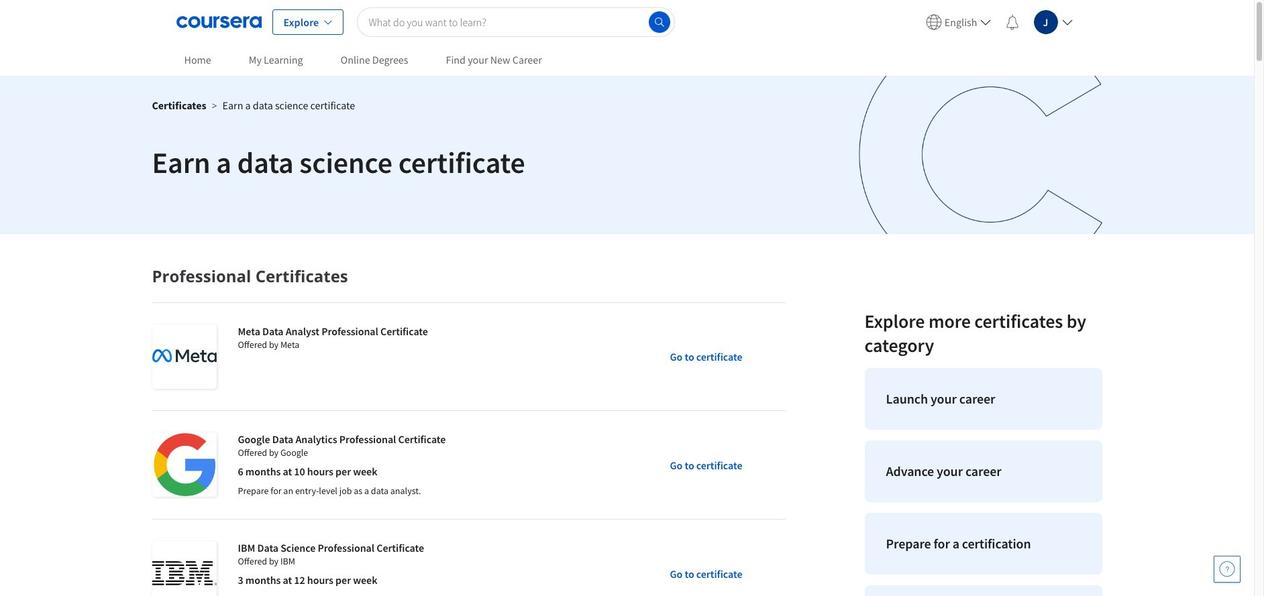 Task type: locate. For each thing, give the bounding box(es) containing it.
google image
[[152, 433, 217, 497]]

What do you want to learn? text field
[[357, 7, 675, 37]]

help center image
[[1220, 562, 1236, 578]]

None search field
[[357, 7, 675, 37]]

list
[[860, 363, 1108, 597]]



Task type: vqa. For each thing, say whether or not it's contained in the screenshot.
collection ELEMENT
no



Task type: describe. For each thing, give the bounding box(es) containing it.
meta image
[[152, 325, 217, 389]]

coursera image
[[176, 11, 261, 33]]

ibm image
[[152, 542, 217, 597]]



